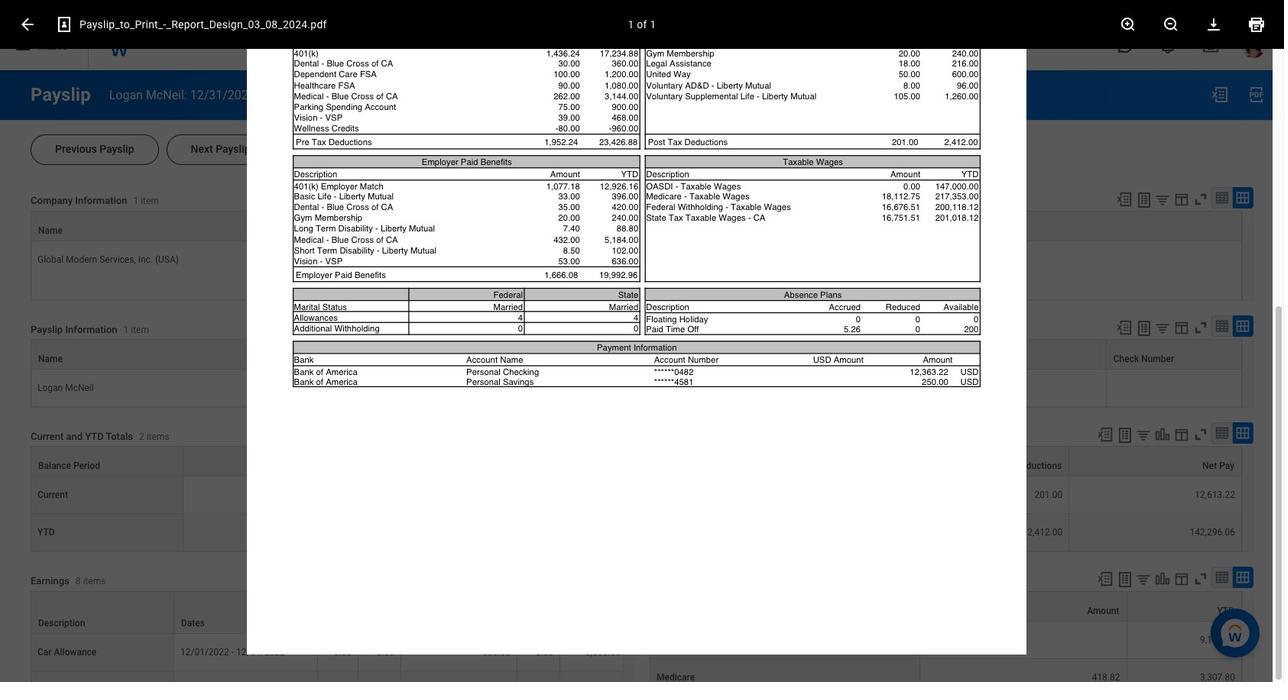 Task type: locate. For each thing, give the bounding box(es) containing it.
information inside payment information bank
[[634, 341, 677, 351]]

201.00 inside "pdf previewer" "region"
[[892, 135, 919, 146]]

1 horizontal spatial federal
[[646, 200, 676, 211]]

1 down services,
[[123, 325, 129, 335]]

2 select to filter grid data image from the top
[[1135, 572, 1152, 588]]

blue down to
[[327, 200, 344, 211]]

0 vertical spatial vsp
[[325, 111, 343, 121]]

blue inside "396.00 dental - blue cross of ca"
[[327, 200, 344, 211]]

married for married allowances
[[609, 300, 639, 311]]

totals
[[106, 431, 133, 442]]

pre
[[296, 135, 310, 146]]

636.00
[[612, 254, 639, 265]]

ca inside 1,080.00 medical - blue cross of ca
[[386, 89, 398, 100]]

paid left time
[[646, 322, 664, 333]]

pay up the personal checking
[[468, 354, 483, 365]]

taxable for oasdi
[[681, 179, 711, 190]]

2 name button from the top
[[31, 341, 285, 370]]

dental down basic
[[294, 200, 319, 211]]

ca inside 88.80 medical - blue cross of ca
[[386, 233, 398, 243]]

vsp inside 900.00 vision - vsp
[[325, 111, 343, 121]]

0 vertical spatial 201.00
[[892, 135, 919, 146]]

12/31/2022 up next payslip
[[190, 88, 255, 102]]

page 1 element
[[247, 0, 1027, 655]]

row
[[31, 211, 1242, 242], [31, 242, 1242, 301], [31, 340, 1242, 370], [31, 370, 1242, 408], [31, 447, 1242, 477], [31, 477, 1242, 515], [31, 515, 1242, 552], [31, 591, 628, 634], [650, 591, 1242, 622], [31, 634, 628, 672], [650, 659, 1242, 683], [31, 672, 628, 683]]

toolbar for company information
[[1109, 187, 1254, 211]]

gym up the long
[[294, 211, 312, 222]]

disability down match
[[338, 222, 372, 232]]

1 vertical spatial benefits
[[355, 268, 386, 279]]

4 up the begin
[[518, 311, 523, 322]]

vision down 'parking'
[[294, 111, 318, 121]]

dental inside the 17,234.88 dental - blue cross of ca
[[294, 56, 319, 67]]

20.00 down "35.00"
[[559, 211, 580, 222]]

number for account number
[[688, 353, 719, 364]]

240.00
[[952, 46, 979, 57], [612, 211, 639, 222]]

mutual down 88.80 medical - blue cross of ca
[[410, 243, 436, 254]]

blue up employer paid benefits
[[332, 233, 349, 243]]

paid inside employer paid benefits description
[[461, 155, 478, 165]]

ytd up 9,114.00
[[1218, 606, 1235, 617]]

click to view/edit grid preferences image for the bottom fullscreen image
[[1174, 427, 1190, 444]]

number
[[688, 353, 719, 364], [1142, 354, 1175, 365]]

employer down short
[[296, 268, 333, 279]]

ytd up 12,926.16
[[621, 167, 639, 178]]

2 vertical spatial export to excel image
[[1097, 427, 1114, 444]]

print down 960.00
[[617, 143, 640, 155]]

1 married from the left
[[494, 300, 523, 311]]

1 voluntary from the top
[[646, 78, 682, 89]]

2
[[139, 432, 144, 442]]

0 horizontal spatial membership
[[315, 211, 362, 222]]

payslips right multiple
[[684, 143, 724, 155]]

2 vision from the top
[[294, 254, 318, 265]]

2 export to worksheets image from the top
[[1116, 571, 1135, 590]]

3 bank from the top
[[294, 375, 314, 386]]

0 horizontal spatial married
[[494, 300, 523, 311]]

12/01/2022 - 12/31/2022
[[180, 647, 285, 658]]

export to worksheets image up net pay popup button
[[1116, 427, 1135, 445]]

0
[[856, 312, 861, 323], [916, 312, 921, 323], [974, 312, 979, 323], [518, 322, 523, 333], [634, 322, 639, 333], [916, 322, 921, 333]]

tax inside 200,118.12 state tax taxable wages - ca
[[669, 211, 683, 222]]

0 horizontal spatial 12/01/2022
[[180, 647, 229, 658]]

0 vertical spatial export to excel image
[[1211, 86, 1229, 104]]

america inside amount bank of america
[[326, 365, 357, 376]]

1 medical from the top
[[294, 89, 324, 100]]

1 vertical spatial 201.00
[[1035, 490, 1063, 501]]

pay period end button
[[676, 341, 891, 370]]

export to excel image for payslip information
[[1116, 320, 1133, 337]]

1 inside company information 1 item
[[133, 196, 139, 207]]

row header
[[650, 622, 920, 659], [31, 672, 174, 683]]

withholding for additional
[[334, 322, 380, 333]]

2 click to view/edit grid preferences image from the top
[[1174, 320, 1190, 337]]

implementation
[[6, 5, 71, 16]]

description inside taxable wages description
[[646, 167, 690, 178]]

1 inside the payslip information 1 item
[[123, 325, 129, 335]]

usd amount
[[813, 353, 864, 364]]

export to excel image up net pay popup button
[[1097, 427, 1114, 444]]

0 horizontal spatial check
[[898, 354, 924, 365]]

row containing global modern services, inc. (usa)
[[31, 242, 1242, 301]]

withholding down 'medicare'
[[678, 200, 724, 211]]

1 horizontal spatial 20.00
[[899, 46, 921, 57]]

0 horizontal spatial post tax deductions
[[648, 135, 728, 146]]

mutual down 600.00 voluntary ad&d - liberty mutual at right top
[[791, 89, 817, 100]]

0 vertical spatial post
[[648, 135, 666, 146]]

1 print from the left
[[468, 143, 490, 155]]

payslips inside "button"
[[684, 143, 724, 155]]

medical up short
[[294, 233, 324, 243]]

current for current and ytd totals 2 items
[[31, 431, 64, 442]]

bank inside amount bank of america
[[294, 365, 314, 376]]

row containing description
[[31, 591, 628, 634]]

disability inside 240.00 long term disability - liberty mutual
[[338, 222, 372, 232]]

check number
[[1114, 354, 1175, 365]]

toolbar for current and ytd totals
[[1090, 423, 1254, 447]]

married down 19,992.96
[[609, 300, 639, 311]]

paid up ytd 401(k) employer match
[[461, 155, 478, 165]]

1 vertical spatial export to worksheets image
[[1135, 320, 1154, 338]]

- inside ytd oasdi - taxable wages
[[676, 179, 679, 190]]

earnings 8 items
[[31, 576, 106, 587]]

logan for logan mcneil: 12/31/2022 (regular) - complete
[[109, 88, 143, 102]]

export to excel image for 1st export to worksheets image from the bottom of the payslip main content
[[1097, 571, 1114, 588]]

select to filter grid data image for payslip information
[[1154, 321, 1171, 337]]

2 401(k) from the top
[[294, 179, 319, 190]]

2 bank from the top
[[294, 365, 314, 376]]

ca inside "396.00 dental - blue cross of ca"
[[381, 200, 393, 211]]

mutual inside the 12,926.16 basic life - liberty mutual
[[368, 189, 394, 200]]

married inside married allowances
[[609, 300, 639, 311]]

1 vertical spatial 12/01/2022
[[180, 647, 229, 658]]

id
[[335, 354, 344, 365]]

information up mcneil
[[65, 324, 117, 335]]

contact card job profile image
[[55, 15, 73, 34]]

state down 19,992.96
[[618, 288, 639, 298]]

1 horizontal spatial married
[[609, 300, 639, 311]]

0 horizontal spatial life
[[318, 189, 332, 200]]

21001
[[292, 383, 318, 394]]

married allowances
[[294, 300, 639, 322]]

vision for 900.00 vision - vsp
[[294, 111, 318, 121]]

1 name button from the top
[[31, 212, 456, 241]]

liberty down match
[[380, 222, 406, 232]]

name
[[38, 226, 63, 236], [500, 353, 523, 364], [38, 354, 63, 365]]

print inside "button"
[[617, 143, 640, 155]]

2 horizontal spatial paid
[[646, 322, 664, 333]]

2 vertical spatial fullscreen image
[[1193, 427, 1210, 444]]

1 horizontal spatial 240.00
[[952, 46, 979, 57]]

1,952.24
[[545, 135, 578, 146]]

1 vision from the top
[[294, 111, 318, 121]]

mutual up "5,184.00 short term disability - liberty mutual" on the top left of page
[[409, 222, 435, 232]]

1 horizontal spatial membership
[[667, 46, 715, 57]]

payslip right previous
[[99, 143, 134, 155]]

1 vertical spatial logan
[[37, 383, 63, 394]]

employer left match
[[321, 179, 358, 190]]

0 vertical spatial gym
[[646, 46, 665, 57]]

name button up short
[[31, 212, 456, 241]]

240.00 inside 240.00 legal assistance
[[952, 46, 979, 57]]

12,363.22
[[910, 365, 949, 376]]

1 horizontal spatial life
[[740, 89, 754, 100]]

ca for 1,080.00 medical - blue cross of ca
[[386, 89, 398, 100]]

export to excel image for company information
[[1116, 191, 1133, 208]]

dependent
[[294, 67, 336, 78]]

employee id
[[293, 354, 344, 365]]

deductions
[[328, 135, 372, 146], [684, 135, 728, 146], [1016, 461, 1062, 472]]

240.00 legal assistance
[[646, 46, 979, 67]]

name inside "pdf previewer" "region"
[[500, 353, 523, 364]]

available
[[944, 300, 979, 311]]

federal inside 217,353.00 federal withholding - taxable wages
[[646, 200, 676, 211]]

1 horizontal spatial state
[[646, 211, 667, 222]]

1 for 1 of 1
[[650, 18, 656, 31]]

wages for oasdi
[[714, 179, 741, 190]]

click to view/edit grid preferences image
[[1174, 191, 1190, 208], [1174, 320, 1190, 337]]

embarcadero
[[504, 255, 558, 265]]

2 vertical spatial employer
[[296, 268, 333, 279]]

1 horizontal spatial account
[[466, 353, 498, 364]]

withholding for federal
[[678, 200, 724, 211]]

1 horizontal spatial row header
[[650, 622, 920, 659]]

- inside the 147,000.00 medicare - taxable wages
[[685, 189, 688, 200]]

term
[[316, 222, 335, 232], [317, 243, 337, 254]]

medical inside 1,080.00 medical - blue cross of ca
[[294, 89, 324, 100]]

0 vertical spatial export to excel image
[[1116, 191, 1133, 208]]

taxable inside 217,353.00 federal withholding - taxable wages
[[732, 200, 762, 211]]

0 horizontal spatial state
[[618, 288, 639, 298]]

1 vertical spatial export to excel image
[[1116, 320, 1133, 337]]

assistance
[[670, 56, 711, 67]]

period right the balance
[[73, 461, 100, 472]]

0 vertical spatial current
[[31, 431, 64, 442]]

items right 8
[[83, 576, 106, 587]]

cross inside "396.00 dental - blue cross of ca"
[[347, 200, 369, 211]]

blue inside 88.80 medical - blue cross of ca
[[332, 233, 349, 243]]

logan mcneil
[[37, 383, 94, 394]]

check date
[[898, 354, 945, 365]]

19,992.96
[[599, 268, 638, 279]]

export to worksheets image
[[1116, 427, 1135, 445], [1116, 571, 1135, 590]]

1 vertical spatial post tax deductions
[[978, 461, 1062, 472]]

taxable for medicare
[[690, 189, 720, 200]]

employer for employer paid benefits description
[[422, 155, 459, 165]]

0 vertical spatial state
[[646, 211, 667, 222]]

1 vertical spatial united
[[463, 279, 490, 290]]

blue inside the 17,234.88 dental - blue cross of ca
[[327, 56, 344, 67]]

2 personal from the top
[[466, 375, 501, 386]]

name button down the payslip information 1 item
[[31, 341, 285, 370]]

account up the personal checking
[[466, 353, 498, 364]]

bank inside usd bank of america
[[294, 375, 314, 386]]

marital status
[[294, 300, 347, 311]]

17,234.88 dental - blue cross of ca
[[294, 46, 639, 67]]

2,412.00 inside payslip main content
[[1028, 528, 1063, 539]]

pay period begin button
[[461, 341, 676, 370]]

1 select to filter grid data image from the top
[[1135, 428, 1152, 444]]

0 horizontal spatial fsa
[[338, 78, 355, 89]]

2 4 from the left
[[634, 311, 639, 322]]

2 vsp from the top
[[325, 254, 343, 265]]

1 vsp from the top
[[325, 111, 343, 121]]

term inside "5,184.00 short term disability - liberty mutual"
[[317, 243, 337, 254]]

description down return
[[294, 167, 337, 178]]

liberty inside 96.00 voluntary supplemental life - liberty mutual
[[762, 89, 788, 100]]

voluntary for 600.00 voluntary ad&d - liberty mutual
[[646, 78, 682, 89]]

94111
[[539, 267, 565, 278]]

payslip left image
[[493, 143, 528, 155]]

1
[[628, 18, 634, 31], [650, 18, 656, 31], [133, 196, 139, 207], [123, 325, 129, 335]]

0 vertical spatial 2,412.00
[[945, 135, 978, 146]]

30.00
[[559, 56, 580, 67]]

mutual down employer paid benefits description on the left of page
[[368, 189, 394, 200]]

row containing amount
[[650, 591, 1242, 622]]

pay up ******0482
[[683, 354, 698, 365]]

click to view/edit grid preferences image for company information
[[1174, 191, 1190, 208]]

blue up spending
[[332, 89, 349, 100]]

20.00 up 50.00
[[899, 46, 921, 57]]

post tax deductions
[[648, 135, 728, 146], [978, 461, 1062, 472]]

0 horizontal spatial united
[[463, 279, 490, 290]]

number inside popup button
[[1142, 354, 1175, 365]]

4 inside 4 additional withholding
[[634, 311, 639, 322]]

200
[[965, 322, 979, 333]]

information right company
[[75, 195, 127, 207]]

1 up inc. at the top left of page
[[133, 196, 139, 207]]

zoomout image
[[1162, 15, 1180, 34]]

oasdi
[[646, 179, 674, 190]]

ca inside the 17,234.88 dental - blue cross of ca
[[381, 56, 393, 67]]

216.00
[[952, 56, 979, 67]]

holiday
[[679, 312, 708, 323]]

pay right net
[[1220, 461, 1235, 472]]

50.00
[[899, 67, 921, 78]]

click to view/edit grid preferences image up net pay popup button
[[1174, 427, 1190, 444]]

select to filter grid data image
[[1135, 428, 1152, 444], [1135, 572, 1152, 588]]

mutual inside "5,184.00 short term disability - liberty mutual"
[[410, 243, 436, 254]]

0 horizontal spatial print
[[468, 143, 490, 155]]

2 voluntary from the top
[[646, 89, 682, 100]]

print
[[468, 143, 490, 155], [617, 143, 640, 155]]

9,114.00 row
[[650, 622, 1242, 659]]

0 horizontal spatial paid
[[335, 268, 352, 279]]

voluntary inside 96.00 voluntary supplemental life - liberty mutual
[[646, 89, 682, 100]]

ca inside 200,118.12 state tax taxable wages - ca
[[753, 211, 765, 222]]

240.00 down 420.00
[[612, 211, 639, 222]]

1 horizontal spatial logan
[[109, 88, 143, 102]]

2 payslips from the left
[[684, 143, 724, 155]]

payslip right next
[[216, 143, 250, 155]]

dental for 17,234.88 dental - blue cross of ca
[[294, 56, 319, 67]]

item
[[141, 196, 159, 207], [131, 325, 149, 335]]

401(k) up dependent
[[294, 46, 319, 57]]

1 personal from the top
[[466, 365, 501, 376]]

2 married from the left
[[609, 300, 639, 311]]

1 dental from the top
[[294, 56, 319, 67]]

******0482
[[654, 365, 694, 376]]

paid for employer paid benefits description
[[461, 155, 478, 165]]

2 vertical spatial information
[[634, 341, 677, 351]]

ytd inside popup button
[[1218, 606, 1235, 617]]

export to excel image up phone popup button
[[1116, 191, 1133, 208]]

401(k) inside ytd 401(k) employer match
[[294, 179, 319, 190]]

1 horizontal spatial check
[[1114, 354, 1139, 365]]

payslip up previous
[[31, 84, 91, 106]]

blue
[[327, 56, 344, 67], [332, 89, 349, 100], [327, 200, 344, 211], [332, 233, 349, 243]]

1 vertical spatial state
[[618, 288, 639, 298]]

global modern services, inc. (usa)
[[37, 255, 179, 265]]

export to worksheets image up ytd popup button
[[1116, 571, 1135, 590]]

mutual inside 240.00 long term disability - liberty mutual
[[409, 222, 435, 232]]

0 vertical spatial export to worksheets image
[[1135, 191, 1154, 209]]

2 vertical spatial 12/31/2022
[[236, 647, 285, 658]]

vision
[[294, 111, 318, 121], [294, 254, 318, 265]]

item down inc. at the top left of page
[[131, 325, 149, 335]]

dental up dependent
[[294, 56, 319, 67]]

life right supplemental
[[740, 89, 754, 100]]

vision inside 102.00 vision - vsp
[[294, 254, 318, 265]]

toolbar for payslip information
[[1109, 316, 1254, 340]]

0 horizontal spatial number
[[688, 353, 719, 364]]

post tax deductions inside "pdf previewer" "region"
[[648, 135, 728, 146]]

0 vertical spatial employer
[[422, 155, 459, 165]]

state down 'medicare'
[[646, 211, 667, 222]]

pre tax deductions
[[296, 135, 372, 146]]

usd for usd
[[961, 375, 979, 386]]

2 horizontal spatial account
[[654, 353, 686, 364]]

0 vertical spatial post tax deductions
[[648, 135, 728, 146]]

account up ******0482
[[654, 353, 686, 364]]

468.00 wellness credits
[[294, 111, 639, 132]]

print for print payslip image
[[468, 143, 490, 155]]

0 vertical spatial term
[[316, 222, 335, 232]]

item inside the payslip information 1 item
[[131, 325, 149, 335]]

cell
[[1107, 370, 1242, 408], [317, 477, 489, 515], [489, 477, 701, 515], [701, 477, 858, 515], [317, 515, 489, 552], [489, 515, 701, 552], [701, 515, 858, 552], [920, 622, 1127, 659], [174, 672, 318, 683], [318, 672, 359, 683], [359, 672, 401, 683], [401, 672, 518, 683], [518, 672, 560, 683], [560, 672, 628, 683]]

1 select to filter grid data image from the top
[[1154, 192, 1171, 208]]

export to excel image
[[1211, 86, 1229, 104], [1097, 571, 1114, 588]]

row containing balance period
[[31, 447, 1242, 477]]

taxable inside ytd oasdi - taxable wages
[[681, 179, 711, 190]]

0 vertical spatial click to view/edit grid preferences image
[[1174, 427, 1190, 444]]

description up oasdi
[[646, 167, 690, 178]]

cross inside 1,080.00 medical - blue cross of ca
[[351, 89, 374, 100]]

select to filter grid data image
[[1154, 192, 1171, 208], [1154, 321, 1171, 337]]

click to view/edit grid preferences image left fullscreen icon
[[1174, 571, 1190, 588]]

term for short
[[317, 243, 337, 254]]

membership inside '-960.00 gym membership'
[[667, 46, 715, 57]]

mcneil
[[65, 383, 94, 394]]

4 additional withholding
[[294, 311, 639, 333]]

1 horizontal spatial period
[[485, 354, 512, 365]]

-960.00 gym membership
[[609, 46, 715, 132]]

1 horizontal spatial print
[[617, 143, 640, 155]]

taxable inside 200,118.12 state tax taxable wages - ca
[[685, 211, 716, 222]]

2 print from the left
[[617, 143, 640, 155]]

0 vertical spatial 401(k)
[[294, 46, 319, 57]]

paid for employer paid benefits
[[335, 268, 352, 279]]

select to filter grid data image up net pay popup button
[[1135, 428, 1152, 444]]

mutual inside 600.00 voluntary ad&d - liberty mutual
[[745, 78, 771, 89]]

0 vertical spatial information
[[75, 195, 127, 207]]

ca
[[381, 56, 393, 67], [386, 89, 398, 100], [381, 200, 393, 211], [753, 211, 765, 222], [386, 233, 398, 243], [525, 267, 537, 278]]

personal checking
[[466, 365, 539, 376]]

account inside 3,144.00 parking spending account
[[365, 100, 396, 111]]

1 vertical spatial paid
[[335, 268, 352, 279]]

1 401(k) from the top
[[294, 46, 319, 57]]

expand table image for the bottom fullscreen image
[[1236, 426, 1251, 441]]

0 horizontal spatial withholding
[[334, 322, 380, 333]]

1 vertical spatial fullscreen image
[[1193, 320, 1210, 337]]

1 vertical spatial export to worksheets image
[[1116, 571, 1135, 590]]

liberty for 5,184.00 short term disability - liberty mutual
[[382, 243, 408, 254]]

2 medical from the top
[[294, 233, 324, 243]]

18,112.75
[[882, 189, 921, 200]]

1 export to worksheets image from the top
[[1116, 427, 1135, 445]]

benefits
[[481, 155, 512, 165], [355, 268, 386, 279]]

of inside 1,080.00 medical - blue cross of ca
[[376, 89, 384, 100]]

1 bank from the top
[[294, 353, 314, 364]]

gym inside '-960.00 gym membership'
[[646, 46, 665, 57]]

federal down 'medicare'
[[646, 200, 676, 211]]

click to view/edit grid preferences image
[[1174, 427, 1190, 444], [1174, 571, 1190, 588]]

blue inside 1,080.00 medical - blue cross of ca
[[332, 89, 349, 100]]

ytd inside ytd 401(k) employer match
[[621, 167, 639, 178]]

0 vertical spatial select to filter grid data image
[[1154, 192, 1171, 208]]

toolbar
[[1109, 187, 1254, 211], [1109, 316, 1254, 340], [1090, 423, 1254, 447], [1090, 568, 1254, 591]]

name button for payslip information
[[31, 341, 285, 370]]

6,000.00
[[586, 647, 621, 658]]

pay
[[468, 354, 483, 365], [683, 354, 698, 365], [1220, 461, 1235, 472]]

ytd up the "147,000.00"
[[962, 167, 979, 178]]

vision down short
[[294, 254, 318, 265]]

2 check from the left
[[1114, 354, 1139, 365]]

column header
[[317, 447, 489, 477], [489, 447, 701, 477], [701, 447, 858, 477], [318, 591, 359, 634], [359, 591, 401, 634], [401, 591, 518, 634], [518, 591, 560, 634], [560, 591, 628, 634], [650, 591, 920, 622]]

dental
[[294, 56, 319, 67], [294, 200, 319, 211]]

1 payslips from the left
[[371, 143, 411, 155]]

married for married
[[494, 300, 523, 311]]

vsp up employer paid benefits
[[325, 254, 343, 265]]

8.50
[[563, 243, 580, 254]]

fullscreen image
[[1193, 191, 1210, 208], [1193, 320, 1210, 337], [1193, 427, 1210, 444]]

membership up "way"
[[667, 46, 715, 57]]

1 vertical spatial membership
[[315, 211, 362, 222]]

employer inside employer paid benefits description
[[422, 155, 459, 165]]

1 horizontal spatial 201.00
[[1035, 490, 1063, 501]]

1 vertical spatial life
[[318, 189, 332, 200]]

2 horizontal spatial period
[[701, 354, 727, 365]]

1 for company information 1 item
[[133, 196, 139, 207]]

33.00
[[559, 189, 580, 200]]

liberty down return to my payslips button
[[339, 189, 365, 200]]

wages inside 217,353.00 federal withholding - taxable wages
[[764, 200, 791, 211]]

period up the personal checking
[[485, 354, 512, 365]]

1 click to view/edit grid preferences image from the top
[[1174, 191, 1190, 208]]

pdf previewer region
[[0, 0, 1284, 683]]

0 vertical spatial item
[[141, 196, 159, 207]]

medical up 'parking'
[[294, 89, 324, 100]]

withholding down status
[[334, 322, 380, 333]]

payslips right my
[[371, 143, 411, 155]]

cross inside the 17,234.88 dental - blue cross of ca
[[347, 56, 369, 67]]

export to worksheets image
[[1135, 191, 1154, 209], [1135, 320, 1154, 338]]

inc.
[[138, 255, 153, 265]]

voluntary inside 600.00 voluntary ad&d - liberty mutual
[[646, 78, 682, 89]]

taxable inside the 147,000.00 medicare - taxable wages
[[690, 189, 720, 200]]

bank inside payment information bank
[[294, 353, 314, 364]]

vsp down spending
[[325, 111, 343, 121]]

1 horizontal spatial paid
[[461, 155, 478, 165]]

parking
[[294, 100, 323, 111]]

payslip for next payslip
[[216, 143, 250, 155]]

216.00 united way
[[646, 56, 979, 78]]

period for begin
[[485, 354, 512, 365]]

multiple
[[643, 143, 681, 155]]

12/31/2022 down the pay period end on the right of page
[[682, 383, 731, 394]]

1 vertical spatial medical
[[294, 233, 324, 243]]

print inside button
[[468, 143, 490, 155]]

401(k) down return
[[294, 179, 319, 190]]

0 horizontal spatial pay
[[468, 354, 483, 365]]

ytd
[[621, 167, 639, 178], [962, 167, 979, 178], [85, 431, 104, 442], [37, 528, 55, 539], [1218, 606, 1235, 617]]

0 vertical spatial life
[[740, 89, 754, 100]]

select to filter grid data image up ytd popup button
[[1135, 572, 1152, 588]]

export to worksheets image for company information
[[1135, 191, 1154, 209]]

1 horizontal spatial united
[[646, 67, 671, 78]]

net pay
[[1203, 461, 1235, 472]]

0 vertical spatial benefits
[[481, 155, 512, 165]]

1 horizontal spatial number
[[1142, 354, 1175, 365]]

liberty up supplemental
[[716, 78, 742, 89]]

name up the personal checking
[[500, 353, 523, 364]]

pay period begin
[[468, 354, 538, 365]]

1 horizontal spatial items
[[147, 432, 169, 442]]

liberty for 96.00 voluntary supplemental life - liberty mutual
[[762, 89, 788, 100]]

export to excel image
[[1116, 191, 1133, 208], [1116, 320, 1133, 337], [1097, 427, 1114, 444]]

0 vertical spatial united
[[646, 67, 671, 78]]

fsa right care
[[360, 67, 377, 78]]

usd for usd bank of america
[[961, 365, 979, 376]]

bank for amount bank of america
[[294, 365, 314, 376]]

item up inc. at the top left of page
[[141, 196, 159, 207]]

view printable version (pdf) image
[[1248, 86, 1266, 104]]

description inside absence plans description
[[646, 300, 690, 311]]

wages for state
[[718, 211, 745, 222]]

1 horizontal spatial 4
[[634, 311, 639, 322]]

2 select to filter grid data image from the top
[[1154, 321, 1171, 337]]

information for payslip information
[[65, 324, 117, 335]]

payment information bank
[[294, 341, 677, 364]]

2 export to worksheets image from the top
[[1135, 320, 1154, 338]]

vsp for 102.00 vision - vsp
[[325, 254, 343, 265]]

0 horizontal spatial 4
[[518, 311, 523, 322]]

life
[[740, 89, 754, 100], [318, 189, 332, 200]]

current down the balance
[[37, 490, 68, 501]]

- inside "396.00 dental - blue cross of ca"
[[321, 200, 324, 211]]

ytd 401(k) employer match
[[294, 167, 639, 190]]

0 horizontal spatial 2,412.00
[[945, 135, 978, 146]]

(usa)
[[155, 255, 179, 265]]

expand table image
[[1236, 190, 1251, 206], [1236, 426, 1251, 441], [1236, 571, 1251, 586]]

spending
[[326, 100, 362, 111]]

1 vertical spatial 12/31/2022
[[682, 383, 731, 394]]

reduced
[[886, 300, 921, 311]]

export to worksheets image for payslip information
[[1135, 320, 1154, 338]]

1 horizontal spatial 12/01/2022
[[467, 383, 516, 394]]

employee
[[293, 354, 333, 365]]

payslip for previous payslip
[[99, 143, 134, 155]]

dental for 396.00 dental - blue cross of ca
[[294, 200, 319, 211]]

description up car allowance
[[38, 618, 85, 629]]

12/01/2022 for 12/01/2022 - 12/31/2022
[[180, 647, 229, 658]]

1 4 from the left
[[518, 311, 523, 322]]

payslips inside button
[[371, 143, 411, 155]]

mutual down 216.00 united way
[[745, 78, 771, 89]]

export to excel image for current and ytd totals
[[1097, 427, 1114, 444]]

0 vertical spatial name button
[[31, 212, 456, 241]]

mcneil:
[[146, 88, 187, 102]]

cross up spending
[[351, 89, 374, 100]]

fullscreen image
[[1193, 571, 1210, 588]]

supplemental
[[685, 89, 738, 100]]

4 left floating
[[634, 311, 639, 322]]

gym down 1 of 1 status
[[646, 46, 665, 57]]

export to excel image up check number
[[1116, 320, 1133, 337]]

blue up care
[[327, 56, 344, 67]]

account right spending
[[365, 100, 396, 111]]

2 horizontal spatial deductions
[[1016, 461, 1062, 472]]

cross for 17,234.88 dental - blue cross of ca
[[347, 56, 369, 67]]

360.00
[[612, 56, 639, 67]]

2 dental from the top
[[294, 200, 319, 211]]

1 horizontal spatial pay
[[683, 354, 698, 365]]

payslip up logan mcneil
[[31, 324, 63, 335]]

0.00 inside "pdf previewer" "region"
[[904, 179, 921, 190]]

mutual for 240.00 long term disability - liberty mutual
[[409, 222, 435, 232]]

12/01/2022 down the dates
[[180, 647, 229, 658]]

960.00
[[612, 121, 639, 132]]

0 vertical spatial disability
[[338, 222, 372, 232]]

inbox large image
[[1203, 38, 1219, 54]]

account number
[[654, 353, 719, 364]]

0 vertical spatial 12/01/2022
[[467, 383, 516, 394]]

0 vertical spatial 240.00
[[952, 46, 979, 57]]

dental inside "396.00 dental - blue cross of ca"
[[294, 200, 319, 211]]

term inside 240.00 long term disability - liberty mutual
[[316, 222, 335, 232]]

description up floating
[[646, 300, 690, 311]]

1 vertical spatial employer
[[321, 179, 358, 190]]

united down san
[[463, 279, 490, 290]]

ca for 88.80 medical - blue cross of ca
[[386, 233, 398, 243]]

print for print multiple payslips
[[617, 143, 640, 155]]

1 vertical spatial vision
[[294, 254, 318, 265]]

gym
[[646, 46, 665, 57], [294, 211, 312, 222]]

personal
[[466, 365, 501, 376], [466, 375, 501, 386]]

name up logan mcneil
[[38, 354, 63, 365]]

cross inside 88.80 medical - blue cross of ca
[[351, 233, 374, 243]]

francisco,
[[481, 267, 523, 278]]

1 vertical spatial 401(k)
[[294, 179, 319, 190]]

0 horizontal spatial gym
[[294, 211, 312, 222]]

240.00 up 600.00
[[952, 46, 979, 57]]

2 click to view/edit grid preferences image from the top
[[1174, 571, 1190, 588]]

number inside "pdf previewer" "region"
[[688, 353, 719, 364]]

1 click to view/edit grid preferences image from the top
[[1174, 427, 1190, 444]]

print down 468.00 wellness credits
[[468, 143, 490, 155]]

0 horizontal spatial benefits
[[355, 268, 386, 279]]

current left the and
[[31, 431, 64, 442]]

paid inside 0 paid time off
[[646, 322, 664, 333]]

disability up employer paid benefits
[[339, 243, 374, 254]]

download image
[[1205, 15, 1223, 34]]

absence plans description
[[646, 288, 842, 311]]

102.00
[[612, 243, 639, 254]]

united down legal
[[646, 67, 671, 78]]

zoomin image
[[1119, 15, 1138, 34]]

logan left mcneil:
[[109, 88, 143, 102]]

1 export to worksheets image from the top
[[1135, 191, 1154, 209]]

fullscreen image for company information
[[1193, 191, 1210, 208]]

employer for employer paid benefits
[[296, 268, 333, 279]]

1 horizontal spatial post
[[978, 461, 997, 472]]

table image
[[1215, 190, 1230, 206], [1215, 319, 1230, 334], [1215, 426, 1230, 441], [1215, 571, 1230, 586]]

1 vertical spatial term
[[317, 243, 337, 254]]

liberty inside "5,184.00 short term disability - liberty mutual"
[[382, 243, 408, 254]]

1 check from the left
[[898, 354, 924, 365]]



Task type: describe. For each thing, give the bounding box(es) containing it.
201.00 inside payslip main content
[[1035, 490, 1063, 501]]

logan for logan mcneil
[[37, 383, 63, 394]]

checking
[[503, 365, 539, 376]]

fsa inside 360.00 dependent care fsa
[[360, 67, 377, 78]]

medicare
[[646, 189, 682, 200]]

wages inside taxable wages description
[[816, 155, 843, 165]]

balance period
[[38, 461, 100, 472]]

1,666.08
[[545, 268, 578, 279]]

row containing logan mcneil
[[31, 370, 1242, 408]]

0 vertical spatial row header
[[650, 622, 920, 659]]

240.00 long term disability - liberty mutual
[[294, 211, 639, 232]]

vision for 102.00 vision - vsp
[[294, 254, 318, 265]]

- inside banner
[[108, 5, 111, 16]]

liberty for 240.00 long term disability - liberty mutual
[[380, 222, 406, 232]]

check date button
[[892, 341, 1106, 370]]

print multiple payslips
[[617, 143, 724, 155]]

notifications large image
[[1161, 38, 1176, 54]]

and
[[66, 431, 83, 442]]

description inside employer paid benefits description
[[294, 167, 337, 178]]

payslip_to_print_-_report_design_03_08_2024.pdf
[[80, 18, 327, 31]]

- inside "5,184.00 short term disability - liberty mutual"
[[376, 243, 379, 254]]

items inside earnings 8 items
[[83, 576, 106, 587]]

period for end
[[701, 354, 727, 365]]

amount inside popup button
[[1087, 606, 1120, 617]]

12/31/2022 for logan mcneil: 12/31/2022 (regular) - complete
[[190, 88, 255, 102]]

deductions inside popup button
[[1016, 461, 1062, 472]]

ca inside 3939 the embarcadero san francisco, ca 94111 united states of america
[[525, 267, 537, 278]]

fullscreen image for payslip information
[[1193, 320, 1210, 337]]

benefits for employer paid benefits description
[[481, 155, 512, 165]]

description inside popup button
[[38, 618, 85, 629]]

voluntary for 96.00 voluntary supplemental life - liberty mutual
[[646, 89, 682, 100]]

ytd up the earnings
[[37, 528, 55, 539]]

- inside the 12,926.16 basic life - liberty mutual
[[334, 189, 337, 200]]

employee id button
[[286, 341, 460, 370]]

147,000.00 medicare - taxable wages
[[646, 179, 979, 200]]

taxable for state
[[685, 211, 716, 222]]

16,676.51
[[882, 200, 921, 211]]

ytd right the and
[[85, 431, 104, 442]]

click to view/edit grid preferences image for payslip information
[[1174, 320, 1190, 337]]

payslip_to_print_-
[[80, 18, 166, 31]]

5,184.00
[[605, 233, 639, 243]]

print payslip image button
[[443, 135, 585, 165]]

cross for 1,080.00 medical - blue cross of ca
[[351, 89, 374, 100]]

employer paid benefits description
[[294, 155, 512, 178]]

468.00
[[612, 111, 639, 121]]

profile logan mcneil element
[[1232, 29, 1275, 63]]

39.00
[[559, 111, 580, 121]]

ca for 396.00 dental - blue cross of ca
[[381, 200, 393, 211]]

blue for 396.00 dental - blue cross of ca
[[327, 200, 344, 211]]

0 vertical spatial expand table image
[[1236, 190, 1251, 206]]

4 for 4 additional withholding
[[634, 311, 639, 322]]

phone button
[[884, 212, 1242, 241]]

(regular)
[[258, 88, 308, 102]]

12/01/2022 for 12/01/2022
[[467, 383, 516, 394]]

96.00
[[957, 78, 979, 89]]

200,118.12
[[936, 200, 979, 211]]

80.00
[[559, 121, 580, 132]]

1,077.18
[[546, 179, 580, 190]]

way
[[674, 67, 691, 78]]

3,144.00 parking spending account
[[294, 89, 639, 111]]

of inside 88.80 medical - blue cross of ca
[[376, 233, 384, 243]]

217,353.00 federal withholding - taxable wages
[[646, 189, 979, 211]]

implementation preview -   adeptai_dpt1 banner
[[0, 0, 1284, 70]]

check for check number
[[1114, 354, 1139, 365]]

life inside 96.00 voluntary supplemental life - liberty mutual
[[740, 89, 754, 100]]

the
[[486, 255, 501, 265]]

personal for personal savings
[[466, 375, 501, 386]]

name button for company information
[[31, 212, 456, 241]]

4 for 4
[[518, 311, 523, 322]]

3939 the embarcadero san francisco, ca 94111 united states of america
[[463, 255, 565, 290]]

end
[[730, 354, 745, 365]]

account name
[[466, 353, 523, 364]]

96.00 voluntary supplemental life - liberty mutual
[[646, 78, 979, 100]]

- inside 600.00 voluntary ad&d - liberty mutual
[[711, 78, 714, 89]]

- inside 240.00 long term disability - liberty mutual
[[375, 222, 378, 232]]

******4581
[[654, 375, 694, 386]]

- inside 900.00 vision - vsp
[[320, 111, 323, 121]]

payslip main content
[[0, 70, 1284, 683]]

ytd inside ytd oasdi - taxable wages
[[962, 167, 979, 178]]

of inside the 17,234.88 dental - blue cross of ca
[[372, 56, 379, 67]]

to
[[341, 143, 351, 155]]

medical for 88.80 medical - blue cross of ca
[[294, 233, 324, 243]]

usd for usd amount
[[813, 353, 832, 364]]

1 vertical spatial row header
[[31, 672, 174, 683]]

basic
[[294, 189, 315, 200]]

account for account number
[[654, 353, 686, 364]]

states
[[492, 279, 518, 290]]

post inside popup button
[[978, 461, 997, 472]]

amount button
[[920, 592, 1127, 621]]

500.00
[[483, 647, 511, 658]]

membership inside 420.00 gym membership
[[315, 211, 362, 222]]

payment
[[597, 341, 631, 351]]

blue for 88.80 medical - blue cross of ca
[[332, 233, 349, 243]]

1 for payslip information 1 item
[[123, 325, 129, 335]]

mutual for 5,184.00 short term disability - liberty mutual
[[410, 243, 436, 254]]

ytd oasdi - taxable wages
[[646, 167, 979, 190]]

print payslip image
[[468, 143, 560, 155]]

0 horizontal spatial deductions
[[328, 135, 372, 146]]

item for company information
[[141, 196, 159, 207]]

previous
[[55, 143, 97, 155]]

items inside current and ytd totals 2 items
[[147, 432, 169, 442]]

car allowance
[[37, 647, 97, 658]]

ca for 17,234.88 dental - blue cross of ca
[[381, 56, 393, 67]]

2 horizontal spatial pay
[[1220, 461, 1235, 472]]

blue for 1,080.00 medical - blue cross of ca
[[332, 89, 349, 100]]

post tax deductions inside popup button
[[978, 461, 1062, 472]]

current for current
[[37, 490, 68, 501]]

200,118.12 state tax taxable wages - ca
[[646, 200, 979, 222]]

16,751.51
[[882, 211, 921, 222]]

name for company information
[[38, 226, 63, 236]]

row containing current
[[31, 477, 1242, 515]]

post inside "pdf previewer" "region"
[[648, 135, 666, 146]]

- inside '-960.00 gym membership'
[[609, 121, 612, 132]]

america for amount bank of america
[[326, 365, 357, 376]]

row containing ytd
[[31, 515, 1242, 552]]

select to filter grid data image for 1st export to worksheets image from the bottom of the payslip main content
[[1135, 572, 1152, 588]]

0 horizontal spatial period
[[73, 461, 100, 472]]

88.80
[[617, 222, 639, 232]]

car
[[37, 647, 52, 658]]

america inside 3939 the embarcadero san francisco, ca 94111 united states of america
[[531, 279, 565, 290]]

medical for 1,080.00 medical - blue cross of ca
[[294, 89, 324, 100]]

complete
[[317, 88, 370, 102]]

420.00
[[612, 200, 639, 211]]

begin
[[514, 354, 538, 365]]

expand table image for fullscreen icon
[[1236, 571, 1251, 586]]

united inside 3939 the embarcadero san francisco, ca 94111 united states of america
[[463, 279, 490, 290]]

- inside the 17,234.88 dental - blue cross of ca
[[321, 56, 324, 67]]

select to filter grid data image for company information
[[1154, 192, 1171, 208]]

check for check date
[[898, 354, 924, 365]]

wages for medicare
[[723, 189, 750, 200]]

8
[[76, 576, 81, 587]]

usd bank of america
[[294, 365, 979, 386]]

personal savings
[[466, 375, 534, 386]]

select to filter grid data image for second export to worksheets image from the bottom of the payslip main content
[[1135, 428, 1152, 444]]

fsa inside 1,200.00 healthcare fsa
[[338, 78, 355, 89]]

- inside 1,080.00 medical - blue cross of ca
[[326, 89, 329, 100]]

9,114.00
[[1200, 635, 1236, 646]]

state inside 200,118.12 state tax taxable wages - ca
[[646, 211, 667, 222]]

1,200.00
[[605, 67, 639, 78]]

arrow left image
[[18, 15, 37, 34]]

1 horizontal spatial deductions
[[684, 135, 728, 146]]

payslip for print payslip image
[[493, 143, 528, 155]]

disability for short
[[339, 243, 374, 254]]

1 vertical spatial federal
[[494, 288, 523, 298]]

cross for 396.00 dental - blue cross of ca
[[347, 200, 369, 211]]

mutual for 96.00 voluntary supplemental life - liberty mutual
[[791, 89, 817, 100]]

click to view/edit grid preferences image for fullscreen icon
[[1174, 571, 1190, 588]]

12/31/2022 for 12/01/2022 - 12/31/2022
[[236, 647, 285, 658]]

240.00 for 240.00 long term disability - liberty mutual
[[612, 211, 639, 222]]

disability for long
[[338, 222, 372, 232]]

of inside 3939 the embarcadero san francisco, ca 94111 united states of america
[[520, 279, 529, 290]]

1 of 1
[[628, 18, 656, 31]]

america for usd bank of america
[[326, 375, 357, 386]]

blue for 17,234.88 dental - blue cross of ca
[[327, 56, 344, 67]]

short
[[294, 243, 315, 254]]

gym inside 420.00 gym membership
[[294, 211, 312, 222]]

number for check number
[[1142, 354, 1175, 365]]

- inside 200,118.12 state tax taxable wages - ca
[[748, 211, 751, 222]]

information for company information
[[75, 195, 127, 207]]

export to excel image for view printable version (pdf) 'image'
[[1211, 86, 1229, 104]]

102.00 vision - vsp
[[294, 243, 639, 265]]

amount inside amount bank of america
[[923, 353, 953, 364]]

1 of 1 status
[[618, 17, 667, 32]]

liberty inside the 12,926.16 basic life - liberty mutual
[[339, 189, 365, 200]]

expand table image
[[1236, 319, 1251, 334]]

dates button
[[174, 592, 317, 633]]

benefits for employer paid benefits
[[355, 268, 386, 279]]

ca for 200,118.12 state tax taxable wages - ca
[[753, 211, 765, 222]]

united inside 216.00 united way
[[646, 67, 671, 78]]

personal for personal checking
[[466, 365, 501, 376]]

600.00
[[952, 67, 979, 78]]

- inside 88.80 medical - blue cross of ca
[[326, 233, 329, 243]]

liberty inside 600.00 voluntary ad&d - liberty mutual
[[716, 78, 742, 89]]

432.00
[[554, 233, 580, 243]]

of inside status
[[637, 18, 647, 31]]

0 inside 0 paid time off
[[974, 312, 979, 323]]

- inside 102.00 vision - vsp
[[320, 254, 323, 265]]

pay for pay period end
[[683, 354, 698, 365]]

2,412.00 inside "pdf previewer" "region"
[[945, 135, 978, 146]]

care
[[339, 67, 358, 78]]

payslip information 1 item
[[31, 324, 149, 335]]

tax inside popup button
[[999, 461, 1013, 472]]

- inside 217,353.00 federal withholding - taxable wages
[[726, 200, 729, 211]]

ytd button
[[1127, 592, 1242, 621]]

taxable inside taxable wages description
[[783, 155, 814, 165]]

account for account name
[[466, 353, 498, 364]]

return to my payslips
[[307, 143, 411, 155]]

of inside "396.00 dental - blue cross of ca"
[[372, 200, 379, 211]]

print image
[[1248, 15, 1266, 34]]

75.00
[[559, 100, 580, 111]]

1 up 17,234.88
[[628, 18, 634, 31]]

1,080.00 medical - blue cross of ca
[[294, 78, 639, 100]]

paid for 0 paid time off
[[646, 322, 664, 333]]

vsp for 900.00 vision - vsp
[[325, 111, 343, 121]]

date
[[926, 354, 945, 365]]

implementation preview -   adeptai_dpt1
[[6, 5, 167, 16]]

pay for pay period begin
[[468, 354, 483, 365]]

12/30/2022
[[898, 383, 946, 394]]

23,426.88
[[599, 135, 638, 146]]

return to my payslips button
[[283, 135, 436, 165]]

employer inside ytd 401(k) employer match
[[321, 179, 358, 190]]

8.00
[[904, 78, 921, 89]]

row containing car allowance
[[31, 634, 628, 672]]

- inside 96.00 voluntary supplemental life - liberty mutual
[[757, 89, 760, 100]]

balance period button
[[31, 448, 183, 477]]

phone
[[891, 226, 917, 236]]

90.00
[[559, 78, 580, 89]]

life inside the 12,926.16 basic life - liberty mutual
[[318, 189, 332, 200]]

item for payslip information
[[131, 325, 149, 335]]

post tax deductions button
[[858, 448, 1069, 477]]

7.40
[[563, 222, 580, 232]]

0 vertical spatial 20.00
[[899, 46, 921, 57]]

search image
[[455, 37, 473, 55]]

of inside amount bank of america
[[316, 365, 323, 376]]

1 vertical spatial 20.00
[[559, 211, 580, 222]]

of inside usd bank of america
[[316, 375, 323, 386]]



Task type: vqa. For each thing, say whether or not it's contained in the screenshot.
CHECK to the right
yes



